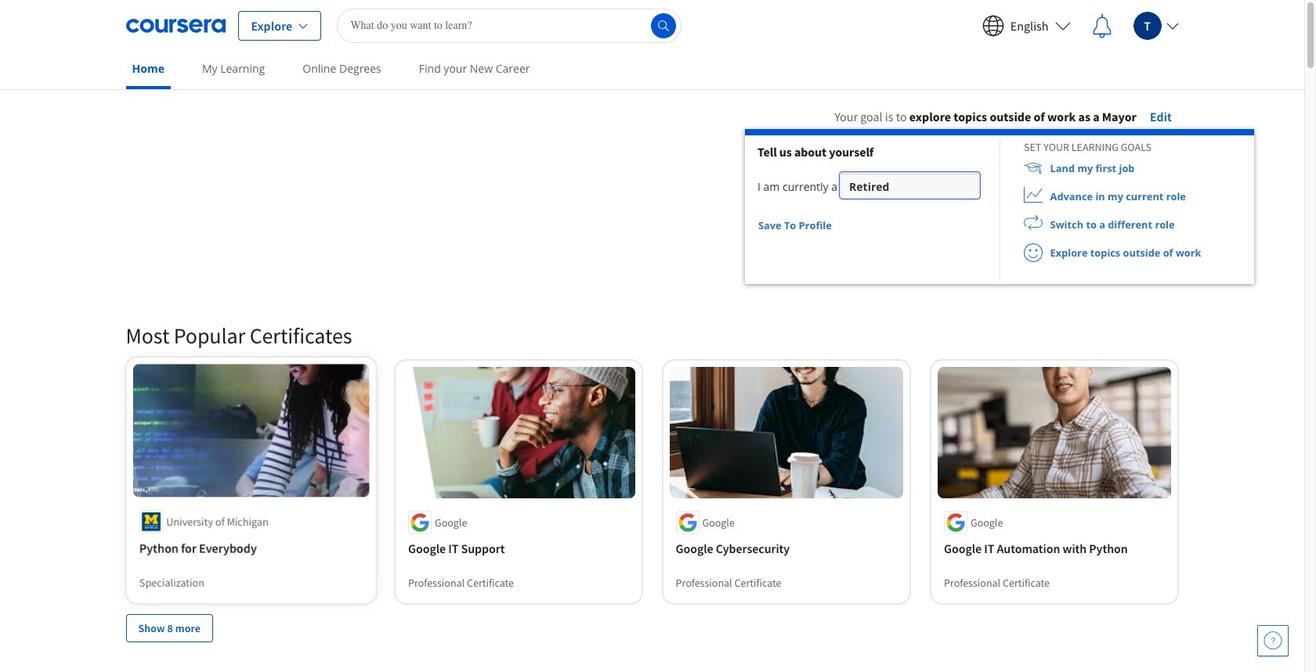 Task type: locate. For each thing, give the bounding box(es) containing it.
What do you want to learn? text field
[[337, 8, 682, 43]]

None search field
[[337, 8, 682, 43]]

status
[[833, 225, 840, 229]]

most popular certificates collection element
[[116, 297, 1188, 668]]

None text field
[[849, 174, 971, 204]]

help center image
[[1264, 632, 1282, 651]]

region
[[745, 129, 1254, 284]]



Task type: describe. For each thing, give the bounding box(es) containing it.
Occupation field
[[841, 174, 979, 204]]

coursera image
[[126, 13, 225, 38]]



Task type: vqa. For each thing, say whether or not it's contained in the screenshot.
What do you want to learn? text box
yes



